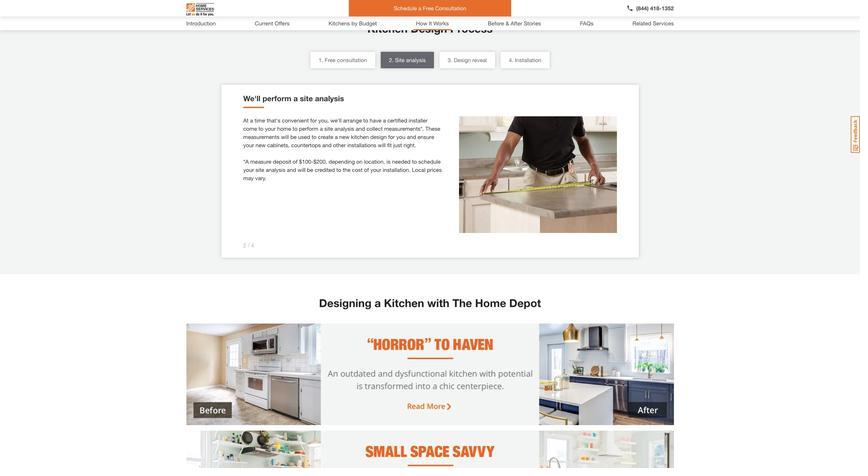 Task type: locate. For each thing, give the bounding box(es) containing it.
and
[[356, 125, 365, 132], [407, 134, 416, 140], [322, 142, 332, 148], [287, 167, 296, 173]]

depot
[[509, 297, 541, 310]]

you
[[396, 134, 405, 140]]

0 vertical spatial site
[[300, 94, 313, 103]]

1 vertical spatial kitchen
[[384, 297, 424, 310]]

installation.
[[383, 167, 411, 173]]

1 vertical spatial be
[[307, 167, 313, 173]]

is
[[387, 158, 391, 165]]

on
[[356, 158, 363, 165]]

1352
[[662, 5, 674, 11]]

credited
[[315, 167, 335, 173]]

new up other
[[339, 134, 350, 140]]

free right 1.
[[325, 57, 336, 63]]

your up "may"
[[243, 167, 254, 173]]

home
[[475, 297, 506, 310]]

come
[[243, 125, 257, 132]]

will down home
[[281, 134, 289, 140]]

1 vertical spatial perform
[[299, 125, 318, 132]]

2 vertical spatial will
[[298, 167, 306, 173]]

kitchen left with
[[384, 297, 424, 310]]

site up create
[[324, 125, 333, 132]]

0 vertical spatial of
[[293, 158, 298, 165]]

1 horizontal spatial perform
[[299, 125, 318, 132]]

2 horizontal spatial will
[[378, 142, 386, 148]]

be left used
[[290, 134, 297, 140]]

free
[[423, 5, 434, 11], [325, 57, 336, 63]]

design for reveal
[[454, 57, 471, 63]]

kitchen down schedule
[[367, 22, 408, 35]]

1 horizontal spatial site
[[300, 94, 313, 103]]

perform
[[263, 94, 291, 103], [299, 125, 318, 132]]

for
[[310, 117, 317, 124], [388, 134, 395, 140]]

2.
[[389, 57, 394, 63]]

new down 'measurements'
[[256, 142, 266, 148]]

site inside "at a time that's convenient for you, we'll arrange to have a certified installer come to your home to perform a site analysis and collect measurements*. these measurements will be used to create a new kitchen design for you and ensure your new cabinets, countertops and other installations will fit just right."
[[324, 125, 333, 132]]

will
[[281, 134, 289, 140], [378, 142, 386, 148], [298, 167, 306, 173]]

1 horizontal spatial will
[[298, 167, 306, 173]]

and down deposit
[[287, 167, 296, 173]]

other
[[333, 142, 346, 148]]

0 horizontal spatial be
[[290, 134, 297, 140]]

be inside *a measure deposit of $100-$200, depending on location, is needed to schedule your site analysis and will be credited to the cost of your installation. local prices may vary.
[[307, 167, 313, 173]]

1 vertical spatial free
[[325, 57, 336, 63]]

your down location,
[[370, 167, 381, 173]]

of right cost
[[364, 167, 369, 173]]

1 vertical spatial will
[[378, 142, 386, 148]]

site down 'measure'
[[256, 167, 264, 173]]

1 horizontal spatial new
[[339, 134, 350, 140]]

before & after stories
[[488, 20, 541, 26]]

1 vertical spatial of
[[364, 167, 369, 173]]

designing a kitchen with the home depot
[[319, 297, 541, 310]]

do it for you logo image
[[186, 0, 214, 19]]

that's
[[267, 117, 280, 124]]

a down you,
[[320, 125, 323, 132]]

installation
[[515, 57, 542, 63]]

perform up 'that's'
[[263, 94, 291, 103]]

be down $100-
[[307, 167, 313, 173]]

budget
[[359, 20, 377, 26]]

right.
[[404, 142, 416, 148]]

0 horizontal spatial site
[[256, 167, 264, 173]]

at a time that's convenient for you, we'll arrange to have a certified installer come to your home to perform a site analysis and collect measurements*. these measurements will be used to create a new kitchen design for you and ensure your new cabinets, countertops and other installations will fit just right.
[[243, 117, 440, 148]]

&
[[506, 20, 509, 26]]

analysis inside *a measure deposit of $100-$200, depending on location, is needed to schedule your site analysis and will be credited to the cost of your installation. local prices may vary.
[[266, 167, 285, 173]]

site up convenient
[[300, 94, 313, 103]]

2 vertical spatial site
[[256, 167, 264, 173]]

free up it at the top
[[423, 5, 434, 11]]

for up fit
[[388, 134, 395, 140]]

a right have
[[383, 117, 386, 124]]

site inside *a measure deposit of $100-$200, depending on location, is needed to schedule your site analysis and will be credited to the cost of your installation. local prices may vary.
[[256, 167, 264, 173]]

analysis right the site
[[406, 57, 426, 63]]

0 vertical spatial new
[[339, 134, 350, 140]]

of
[[293, 158, 298, 165], [364, 167, 369, 173]]

0 vertical spatial free
[[423, 5, 434, 11]]

by
[[352, 20, 358, 26]]

0 horizontal spatial free
[[325, 57, 336, 63]]

0 horizontal spatial will
[[281, 134, 289, 140]]

1 vertical spatial site
[[324, 125, 333, 132]]

new
[[339, 134, 350, 140], [256, 142, 266, 148]]

2 horizontal spatial site
[[324, 125, 333, 132]]

1 horizontal spatial for
[[388, 134, 395, 140]]

measurements
[[243, 134, 280, 140]]

0 horizontal spatial new
[[256, 142, 266, 148]]

will down $100-
[[298, 167, 306, 173]]

a right the designing
[[375, 297, 381, 310]]

feedback link image
[[851, 116, 860, 153]]

0 vertical spatial kitchen
[[367, 22, 408, 35]]

site
[[300, 94, 313, 103], [324, 125, 333, 132], [256, 167, 264, 173]]

analysis down the arrange
[[335, 125, 354, 132]]

a
[[418, 5, 421, 11], [293, 94, 298, 103], [250, 117, 253, 124], [383, 117, 386, 124], [320, 125, 323, 132], [335, 134, 338, 140], [375, 297, 381, 310]]

to up local
[[412, 158, 417, 165]]

0 vertical spatial be
[[290, 134, 297, 140]]

your
[[265, 125, 276, 132], [243, 142, 254, 148], [243, 167, 254, 173], [370, 167, 381, 173]]

1 horizontal spatial free
[[423, 5, 434, 11]]

may
[[243, 175, 254, 181]]

design inside 'button'
[[454, 57, 471, 63]]

how it works
[[416, 20, 449, 26]]

deposit
[[273, 158, 291, 165]]

0 horizontal spatial for
[[310, 117, 317, 124]]

1. free consultation button
[[310, 52, 375, 68]]

1 horizontal spatial design
[[454, 57, 471, 63]]

1 vertical spatial for
[[388, 134, 395, 140]]

for left you,
[[310, 117, 317, 124]]

just
[[393, 142, 402, 148]]

a up convenient
[[293, 94, 298, 103]]

faqs
[[580, 20, 594, 26]]

be
[[290, 134, 297, 140], [307, 167, 313, 173]]

the
[[343, 167, 351, 173]]

related
[[633, 20, 651, 26]]

analysis down deposit
[[266, 167, 285, 173]]

1 horizontal spatial be
[[307, 167, 313, 173]]

0 horizontal spatial design
[[411, 22, 447, 35]]

a right schedule
[[418, 5, 421, 11]]

schedule
[[394, 5, 417, 11]]

services
[[653, 20, 674, 26]]

analysis
[[406, 57, 426, 63], [315, 94, 344, 103], [335, 125, 354, 132], [266, 167, 285, 173]]

0 horizontal spatial perform
[[263, 94, 291, 103]]

arrange
[[343, 117, 362, 124]]

kitchens by budget
[[329, 20, 377, 26]]

*a measure deposit of $100-$200, depending on location, is needed to schedule your site analysis and will be credited to the cost of your installation. local prices may vary.
[[243, 158, 442, 181]]

analysis up you,
[[315, 94, 344, 103]]

free inside button
[[423, 5, 434, 11]]

process
[[450, 22, 493, 35]]

countertops
[[291, 142, 321, 148]]

4. installation
[[509, 57, 542, 63]]

1 vertical spatial design
[[454, 57, 471, 63]]

kitchen
[[367, 22, 408, 35], [384, 297, 424, 310]]

introduction
[[186, 20, 216, 26]]

installer
[[409, 117, 428, 124]]

0 vertical spatial design
[[411, 22, 447, 35]]

it
[[429, 20, 432, 26]]

perform up used
[[299, 125, 318, 132]]

1 vertical spatial new
[[256, 142, 266, 148]]

location,
[[364, 158, 385, 165]]

ensure
[[418, 134, 434, 140]]

$200,
[[313, 158, 327, 165]]

consultation
[[337, 57, 367, 63]]

of left $100-
[[293, 158, 298, 165]]

a up other
[[335, 134, 338, 140]]

will left fit
[[378, 142, 386, 148]]

we'll perform a site analysis
[[243, 94, 344, 103]]

to
[[363, 117, 368, 124], [259, 125, 263, 132], [293, 125, 298, 132], [312, 134, 317, 140], [412, 158, 417, 165], [336, 167, 341, 173]]

3. design reveal button
[[440, 52, 495, 68]]



Task type: vqa. For each thing, say whether or not it's contained in the screenshot.
How It Works in the top of the page
yes



Task type: describe. For each thing, give the bounding box(es) containing it.
418-
[[650, 5, 662, 11]]

will inside *a measure deposit of $100-$200, depending on location, is needed to schedule your site analysis and will be credited to the cost of your installation. local prices may vary.
[[298, 167, 306, 173]]

and down create
[[322, 142, 332, 148]]

to down convenient
[[293, 125, 298, 132]]

and inside *a measure deposit of $100-$200, depending on location, is needed to schedule your site analysis and will be credited to the cost of your installation. local prices may vary.
[[287, 167, 296, 173]]

home
[[277, 125, 291, 132]]

free inside button
[[325, 57, 336, 63]]

to left the
[[336, 167, 341, 173]]

a right at
[[250, 117, 253, 124]]

prices
[[427, 167, 442, 173]]

the
[[453, 297, 472, 310]]

vary.
[[255, 175, 267, 181]]

a inside button
[[418, 5, 421, 11]]

3. design reveal
[[448, 57, 487, 63]]

*a
[[243, 158, 249, 165]]

schedule
[[418, 158, 441, 165]]

4. installation button
[[501, 52, 550, 68]]

we'll
[[243, 94, 260, 103]]

be inside "at a time that's convenient for you, we'll arrange to have a certified installer come to your home to perform a site analysis and collect measurements*. these measurements will be used to create a new kitchen design for you and ensure your new cabinets, countertops and other installations will fit just right."
[[290, 134, 297, 140]]

measure
[[250, 158, 271, 165]]

/
[[248, 242, 250, 249]]

needed
[[392, 158, 411, 165]]

used
[[298, 134, 310, 140]]

and up right.
[[407, 134, 416, 140]]

(844)
[[636, 5, 649, 11]]

kitchens
[[329, 20, 350, 26]]

0 horizontal spatial of
[[293, 158, 298, 165]]

measurements*.
[[384, 125, 424, 132]]

man measuring a kitchen island countertop image
[[459, 116, 617, 233]]

kitchen
[[351, 134, 369, 140]]

0 vertical spatial for
[[310, 117, 317, 124]]

works
[[434, 20, 449, 26]]

related services
[[633, 20, 674, 26]]

cabinets,
[[267, 142, 290, 148]]

have
[[370, 117, 381, 124]]

offers
[[275, 20, 290, 26]]

designing
[[319, 297, 372, 310]]

perform inside "at a time that's convenient for you, we'll arrange to have a certified installer come to your home to perform a site analysis and collect measurements*. these measurements will be used to create a new kitchen design for you and ensure your new cabinets, countertops and other installations will fit just right."
[[299, 125, 318, 132]]

we'll
[[331, 117, 342, 124]]

2. site analysis
[[389, 57, 426, 63]]

2. site analysis button
[[381, 52, 434, 68]]

4.
[[509, 57, 514, 63]]

to right used
[[312, 134, 317, 140]]

how
[[416, 20, 427, 26]]

before and after small kitchen remodel with white cabinetry, waterfall countertop and open shelving image
[[186, 431, 674, 468]]

consultation
[[435, 5, 466, 11]]

4
[[251, 242, 254, 249]]

3.
[[448, 57, 452, 63]]

collect
[[367, 125, 383, 132]]

current offers
[[255, 20, 290, 26]]

design for process
[[411, 22, 447, 35]]

(844) 418-1352 link
[[627, 4, 674, 12]]

current
[[255, 20, 273, 26]]

2 / 4
[[243, 242, 254, 249]]

$100-
[[299, 158, 313, 165]]

certified
[[387, 117, 407, 124]]

with
[[427, 297, 450, 310]]

create
[[318, 134, 333, 140]]

2
[[243, 242, 246, 249]]

these
[[425, 125, 440, 132]]

stories
[[524, 20, 541, 26]]

0 vertical spatial perform
[[263, 94, 291, 103]]

you,
[[319, 117, 329, 124]]

time
[[255, 117, 265, 124]]

to left have
[[363, 117, 368, 124]]

schedule a free consultation
[[394, 5, 466, 11]]

at
[[243, 117, 249, 124]]

depending
[[329, 158, 355, 165]]

your down 'that's'
[[265, 125, 276, 132]]

before
[[488, 20, 504, 26]]

schedule a free consultation button
[[349, 0, 511, 16]]

(844) 418-1352
[[636, 5, 674, 11]]

analysis inside "at a time that's convenient for you, we'll arrange to have a certified installer come to your home to perform a site analysis and collect measurements*. these measurements will be used to create a new kitchen design for you and ensure your new cabinets, countertops and other installations will fit just right."
[[335, 125, 354, 132]]

kitchen design process
[[367, 22, 493, 35]]

before and after kitchen remodel showing dark blue cabinetry and white island countertops image
[[186, 324, 674, 425]]

installations
[[347, 142, 376, 148]]

and up kitchen
[[356, 125, 365, 132]]

fit
[[387, 142, 392, 148]]

site
[[395, 57, 405, 63]]

analysis inside button
[[406, 57, 426, 63]]

convenient
[[282, 117, 309, 124]]

0 vertical spatial will
[[281, 134, 289, 140]]

1.
[[319, 57, 323, 63]]

design
[[370, 134, 387, 140]]

to up 'measurements'
[[259, 125, 263, 132]]

local
[[412, 167, 425, 173]]

reveal
[[472, 57, 487, 63]]

cost
[[352, 167, 363, 173]]

1 horizontal spatial of
[[364, 167, 369, 173]]

1. free consultation
[[319, 57, 367, 63]]

your down 'measurements'
[[243, 142, 254, 148]]



